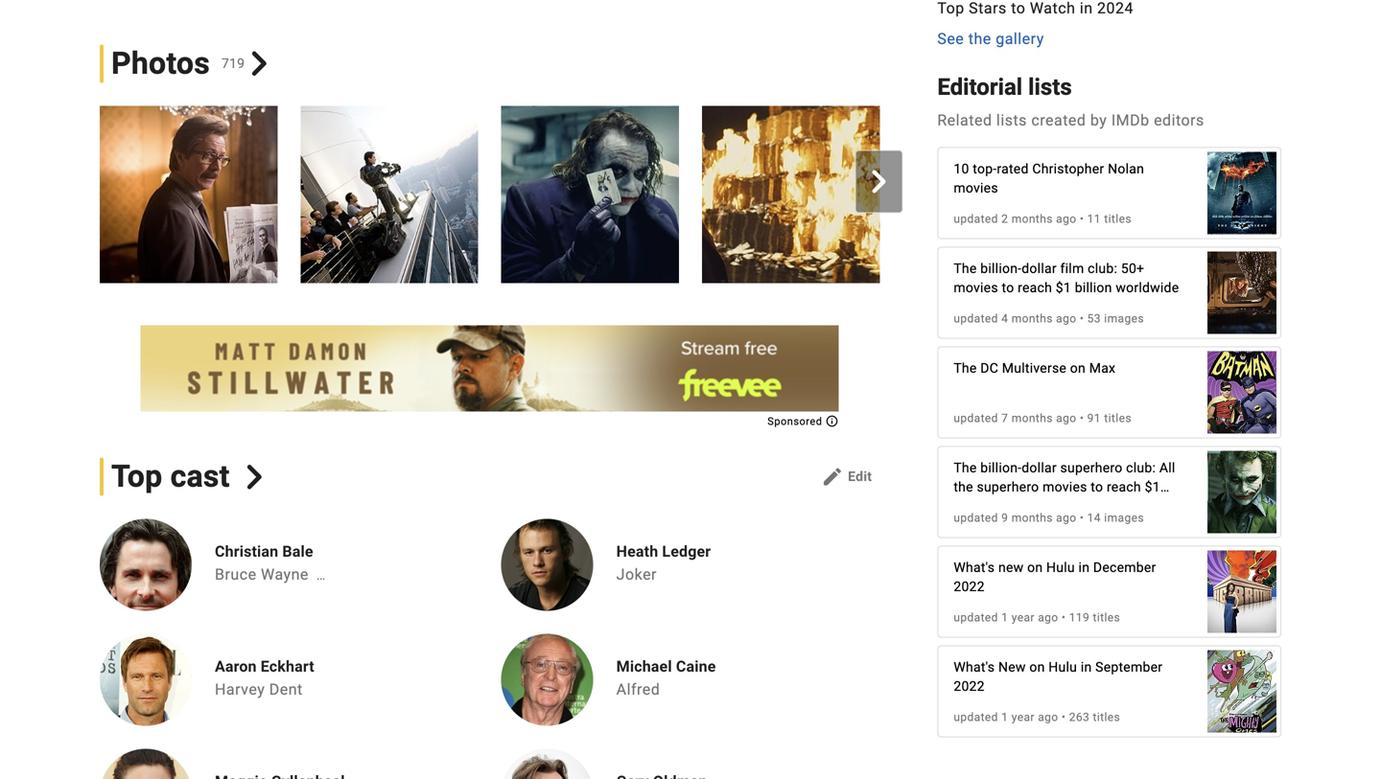 Task type: vqa. For each thing, say whether or not it's contained in the screenshot.
second Written
no



Task type: describe. For each thing, give the bounding box(es) containing it.
billion- for to
[[981, 261, 1022, 277]]

sponsored
[[768, 416, 826, 428]]

christian bale and christopher nolan in the dark knight (2008) image
[[301, 106, 478, 284]]

ago for dc
[[1056, 412, 1077, 425]]

1 for new
[[1002, 611, 1008, 625]]

top cast
[[111, 459, 230, 495]]

bruce wayne link
[[215, 566, 309, 584]]

wayne
[[261, 566, 309, 584]]

year for new
[[1012, 611, 1035, 625]]

91
[[1087, 412, 1101, 425]]

eckhart
[[261, 658, 314, 676]]

movies inside 10 top-rated christopher nolan movies
[[954, 180, 998, 196]]

caine
[[676, 658, 716, 676]]

the dc multiverse on max
[[954, 361, 1116, 377]]

• for top-
[[1080, 212, 1084, 226]]

titles for the dc multiverse on max
[[1104, 412, 1132, 425]]

50+
[[1121, 261, 1145, 277]]

$1 inside the billion-dollar superhero club: all the superhero movies to reach $1 billion worldwide updated 9 months ago • 14 images
[[1145, 480, 1160, 495]]

top-
[[973, 161, 997, 177]]

gallery
[[996, 30, 1044, 48]]

in for december
[[1079, 560, 1090, 576]]

new
[[998, 660, 1026, 676]]

reach inside the billion-dollar superhero club: all the superhero movies to reach $1 billion worldwide updated 9 months ago • 14 images
[[1107, 480, 1141, 495]]

0 vertical spatial chevron right inline image
[[247, 51, 271, 76]]

gary oldman, christian bale, and aaron eckhart in the dark knight (2008) image
[[903, 106, 1081, 284]]

edit button
[[813, 462, 880, 493]]

dent
[[269, 681, 303, 699]]

ago for billion-
[[1056, 312, 1077, 326]]

263
[[1069, 711, 1090, 725]]

ago for top-
[[1056, 212, 1077, 226]]

months for dollar
[[1012, 312, 1053, 326]]

michael caine image
[[501, 635, 593, 727]]

reach inside "the billion-dollar film club: 50+ movies to reach $1 billion worldwide"
[[1018, 280, 1052, 296]]

updated 1 year ago • 263 titles
[[954, 711, 1120, 725]]

club: for billion
[[1088, 261, 1118, 277]]

christopher
[[1032, 161, 1104, 177]]

movies inside the billion-dollar superhero club: all the superhero movies to reach $1 billion worldwide updated 9 months ago • 14 images
[[1043, 480, 1087, 495]]

53
[[1087, 312, 1101, 326]]

gary oldman image
[[501, 750, 593, 780]]

10
[[954, 161, 969, 177]]

batman (1966) image
[[1208, 342, 1277, 444]]

updated inside the billion-dollar superhero club: all the superhero movies to reach $1 billion worldwide updated 9 months ago • 14 images
[[954, 512, 998, 525]]

1 horizontal spatial superhero
[[1060, 460, 1123, 476]]

related
[[937, 111, 992, 130]]

joker
[[616, 566, 657, 584]]

rated
[[997, 161, 1029, 177]]

new
[[998, 560, 1024, 576]]

lists for editorial
[[1028, 74, 1072, 101]]

0 horizontal spatial superhero
[[977, 480, 1039, 495]]

harvey
[[215, 681, 265, 699]]

editorial
[[937, 74, 1023, 101]]

all
[[1159, 460, 1175, 476]]

hulu for september
[[1049, 660, 1077, 676]]

titles for 10 top-rated christopher nolan movies
[[1104, 212, 1132, 226]]

what's for what's new on hulu in september 2022
[[954, 660, 995, 676]]

see the gallery button
[[937, 28, 1044, 51]]

4
[[1002, 312, 1008, 326]]

on for new
[[1030, 660, 1045, 676]]

updated for the dc multiverse on max
[[954, 412, 998, 425]]

months inside the billion-dollar superhero club: all the superhero movies to reach $1 billion worldwide updated 9 months ago • 14 images
[[1012, 512, 1053, 525]]

sponsored content section
[[141, 326, 839, 428]]

updated for what's new on hulu in december 2022
[[954, 611, 998, 625]]

see
[[937, 30, 964, 48]]

alfred link
[[616, 681, 660, 699]]

edit image
[[821, 466, 844, 489]]

joker link
[[616, 566, 657, 584]]

billion- for superhero
[[981, 460, 1022, 476]]

ago for new
[[1038, 711, 1058, 725]]

michael caine link
[[616, 658, 716, 677]]

harvey dent link
[[215, 681, 303, 699]]

christian bale link
[[215, 543, 326, 562]]

…
[[316, 568, 326, 584]]

1 vertical spatial chevron right inline image
[[867, 170, 890, 193]]

billion inside "the billion-dollar film club: 50+ movies to reach $1 billion worldwide"
[[1075, 280, 1112, 296]]

7
[[1002, 412, 1008, 425]]

$1 inside "the billion-dollar film club: 50+ movies to reach $1 billion worldwide"
[[1056, 280, 1071, 296]]

michael caine alfred
[[616, 658, 716, 699]]

the billion-dollar film club: 50+ movies to reach $1 billion worldwide
[[954, 261, 1179, 296]]

multiverse
[[1002, 361, 1067, 377]]

september
[[1096, 660, 1163, 676]]

aaron eckhart link
[[215, 658, 314, 677]]

to inside the billion-dollar superhero club: all the superhero movies to reach $1 billion worldwide updated 9 months ago • 14 images
[[1091, 480, 1103, 495]]

719
[[222, 55, 245, 71]]

in for september
[[1081, 660, 1092, 676]]

what's for what's new on hulu in december 2022
[[954, 560, 995, 576]]

gary oldman in the dark knight (2008) image
[[100, 106, 278, 284]]

photos
[[111, 45, 210, 81]]

laura dern and dewanda wise in jurassic world dominion (2022) image
[[1208, 242, 1277, 344]]

updated 7 months ago • 91 titles
[[954, 412, 1132, 425]]

• for billion-
[[1080, 312, 1084, 326]]



Task type: locate. For each thing, give the bounding box(es) containing it.
0 vertical spatial movies
[[954, 180, 998, 196]]

1 vertical spatial 2022
[[954, 679, 985, 695]]

titles for what's new on hulu in december 2022
[[1093, 611, 1120, 625]]

1 horizontal spatial $1
[[1145, 480, 1160, 495]]

images
[[1104, 312, 1144, 326], [1104, 512, 1144, 525]]

christian
[[215, 543, 278, 561]]

created
[[1031, 111, 1086, 130]]

titles right 119
[[1093, 611, 1120, 625]]

what's inside what's new on hulu in september 2022
[[954, 660, 995, 676]]

119
[[1069, 611, 1090, 625]]

0 vertical spatial club:
[[1088, 261, 1118, 277]]

dollar inside "the billion-dollar film club: 50+ movies to reach $1 billion worldwide"
[[1022, 261, 1057, 277]]

alfred
[[616, 681, 660, 699]]

ago left 119
[[1038, 611, 1058, 625]]

nolan
[[1108, 161, 1144, 177]]

3 updated from the top
[[954, 412, 998, 425]]

the down updated 7 months ago • 91 titles
[[954, 460, 977, 476]]

see the gallery
[[937, 30, 1044, 48]]

0 vertical spatial year
[[1012, 611, 1035, 625]]

• left 119
[[1062, 611, 1066, 625]]

in
[[1079, 560, 1090, 576], [1081, 660, 1092, 676]]

aaron eckhart image
[[100, 635, 192, 727]]

2 the from the top
[[954, 361, 977, 377]]

0 vertical spatial 1
[[1002, 611, 1008, 625]]

aaron eckhart harvey dent
[[215, 658, 314, 699]]

0 horizontal spatial club:
[[1088, 261, 1118, 277]]

4 months from the top
[[1012, 512, 1053, 525]]

reach
[[1018, 280, 1052, 296], [1107, 480, 1141, 495]]

the left dc
[[954, 361, 977, 377]]

in inside what's new on hulu in december 2022
[[1079, 560, 1090, 576]]

1 vertical spatial $1
[[1145, 480, 1160, 495]]

1 billion- from the top
[[981, 261, 1022, 277]]

2 year from the top
[[1012, 711, 1035, 725]]

2 what's from the top
[[954, 660, 995, 676]]

worldwide
[[1116, 280, 1179, 296], [995, 499, 1058, 515]]

1 months from the top
[[1012, 212, 1053, 226]]

2 updated from the top
[[954, 312, 998, 326]]

10 top-rated christopher nolan movies
[[954, 161, 1144, 196]]

$1 down "all"
[[1145, 480, 1160, 495]]

2 1 from the top
[[1002, 711, 1008, 725]]

chevron right inline image left 10
[[867, 170, 890, 193]]

11
[[1087, 212, 1101, 226]]

updated 4 months ago • 53 images
[[954, 312, 1144, 326]]

1 the from the top
[[954, 261, 977, 277]]

chevron right inline image
[[247, 51, 271, 76], [867, 170, 890, 193], [242, 465, 267, 490]]

1 horizontal spatial worldwide
[[1116, 280, 1179, 296]]

1
[[1002, 611, 1008, 625], [1002, 711, 1008, 725]]

2 months from the top
[[1012, 312, 1053, 326]]

club: left 50+
[[1088, 261, 1118, 277]]

ago for new
[[1038, 611, 1058, 625]]

to up 4
[[1002, 280, 1014, 296]]

1 images from the top
[[1104, 312, 1144, 326]]

ago left 53
[[1056, 312, 1077, 326]]

titles right 91 in the right bottom of the page
[[1104, 412, 1132, 425]]

lists up created
[[1028, 74, 1072, 101]]

to up 14
[[1091, 480, 1103, 495]]

0 horizontal spatial to
[[1002, 280, 1014, 296]]

14
[[1087, 512, 1101, 525]]

1 vertical spatial images
[[1104, 512, 1144, 525]]

2 horizontal spatial heath ledger in the dark knight (2008) image
[[1208, 441, 1277, 544]]

heath ledger link
[[616, 543, 711, 562]]

months right 7
[[1012, 412, 1053, 425]]

billion- inside "the billion-dollar film club: 50+ movies to reach $1 billion worldwide"
[[981, 261, 1022, 277]]

0 vertical spatial to
[[1002, 280, 1014, 296]]

worldwide up new
[[995, 499, 1058, 515]]

0 horizontal spatial reach
[[1018, 280, 1052, 296]]

on for new
[[1027, 560, 1043, 576]]

1 dollar from the top
[[1022, 261, 1057, 277]]

• for new
[[1062, 611, 1066, 625]]

on inside what's new on hulu in september 2022
[[1030, 660, 1045, 676]]

ledger
[[662, 543, 711, 561]]

0 vertical spatial worldwide
[[1116, 280, 1179, 296]]

billion left 9
[[954, 499, 991, 515]]

updated for what's new on hulu in september 2022
[[954, 711, 998, 725]]

images right 14
[[1104, 512, 1144, 525]]

year
[[1012, 611, 1035, 625], [1012, 711, 1035, 725]]

• left the 11 in the right top of the page
[[1080, 212, 1084, 226]]

ago inside the billion-dollar superhero club: all the superhero movies to reach $1 billion worldwide updated 9 months ago • 14 images
[[1056, 512, 1077, 525]]

editors
[[1154, 111, 1205, 130]]

worldwide inside the billion-dollar superhero club: all the superhero movies to reach $1 billion worldwide updated 9 months ago • 14 images
[[995, 499, 1058, 515]]

1 up new
[[1002, 611, 1008, 625]]

1 horizontal spatial reach
[[1107, 480, 1141, 495]]

christian bale image
[[100, 519, 192, 612]]

1 down new
[[1002, 711, 1008, 725]]

images inside the billion-dollar superhero club: all the superhero movies to reach $1 billion worldwide updated 9 months ago • 14 images
[[1104, 512, 1144, 525]]

0 vertical spatial hulu
[[1046, 560, 1075, 576]]

club: left "all"
[[1126, 460, 1156, 476]]

9
[[1002, 512, 1008, 525]]

0 vertical spatial what's
[[954, 560, 995, 576]]

reach up updated 4 months ago • 53 images
[[1018, 280, 1052, 296]]

the
[[968, 30, 992, 48], [954, 480, 973, 495]]

0 vertical spatial billion
[[1075, 280, 1112, 296]]

1 vertical spatial year
[[1012, 711, 1035, 725]]

club: inside "the billion-dollar film club: 50+ movies to reach $1 billion worldwide"
[[1088, 261, 1118, 277]]

4 updated from the top
[[954, 512, 998, 525]]

the inside the billion-dollar superhero club: all the superhero movies to reach $1 billion worldwide updated 9 months ago • 14 images
[[954, 480, 973, 495]]

ago left 91 in the right bottom of the page
[[1056, 412, 1077, 425]]

• left 263
[[1062, 711, 1066, 725]]

0 vertical spatial lists
[[1028, 74, 1072, 101]]

billion
[[1075, 280, 1112, 296], [954, 499, 991, 515]]

1 vertical spatial hulu
[[1049, 660, 1077, 676]]

2022 up updated 1 year ago • 119 titles
[[954, 579, 985, 595]]

0 vertical spatial in
[[1079, 560, 1090, 576]]

top cast link
[[100, 458, 267, 496]]

hulu inside what's new on hulu in september 2022
[[1049, 660, 1077, 676]]

months for multiverse
[[1012, 412, 1053, 425]]

1 vertical spatial to
[[1091, 480, 1103, 495]]

in left december
[[1079, 560, 1090, 576]]

0 vertical spatial images
[[1104, 312, 1144, 326]]

2 vertical spatial the
[[954, 460, 977, 476]]

michael
[[616, 658, 672, 676]]

1 1 from the top
[[1002, 611, 1008, 625]]

heath ledger image
[[501, 519, 593, 612]]

ago left 14
[[1056, 512, 1077, 525]]

related lists created by imdb editors
[[937, 111, 1205, 130]]

1 horizontal spatial heath ledger in the dark knight (2008) image
[[702, 106, 880, 284]]

billion- inside the billion-dollar superhero club: all the superhero movies to reach $1 billion worldwide updated 9 months ago • 14 images
[[981, 460, 1022, 476]]

updated left 7
[[954, 412, 998, 425]]

2022 for what's new on hulu in december 2022
[[954, 579, 985, 595]]

0 horizontal spatial worldwide
[[995, 499, 1058, 515]]

0 horizontal spatial heath ledger in the dark knight (2008) image
[[501, 106, 679, 284]]

0 horizontal spatial billion
[[954, 499, 991, 515]]

1 vertical spatial billion-
[[981, 460, 1022, 476]]

superhero down 91 in the right bottom of the page
[[1060, 460, 1123, 476]]

2 images from the top
[[1104, 512, 1144, 525]]

billion- down 2
[[981, 261, 1022, 277]]

lists
[[1028, 74, 1072, 101], [996, 111, 1027, 130]]

superhero
[[1060, 460, 1123, 476], [977, 480, 1039, 495]]

0 vertical spatial reach
[[1018, 280, 1052, 296]]

chevron right inline image right 719
[[247, 51, 271, 76]]

movies inside "the billion-dollar film club: 50+ movies to reach $1 billion worldwide"
[[954, 280, 998, 296]]

1 vertical spatial 1
[[1002, 711, 1008, 725]]

• for new
[[1062, 711, 1066, 725]]

in left "september"
[[1081, 660, 1092, 676]]

lists for related
[[996, 111, 1027, 130]]

to inside "the billion-dollar film club: 50+ movies to reach $1 billion worldwide"
[[1002, 280, 1014, 296]]

hulu
[[1046, 560, 1075, 576], [1049, 660, 1077, 676]]

months right 9
[[1012, 512, 1053, 525]]

1 vertical spatial dollar
[[1022, 460, 1057, 476]]

the
[[954, 261, 977, 277], [954, 361, 977, 377], [954, 460, 977, 476]]

1 2022 from the top
[[954, 579, 985, 595]]

bale
[[282, 543, 313, 561]]

2 2022 from the top
[[954, 679, 985, 695]]

worldwide down 50+
[[1116, 280, 1179, 296]]

the inside the billion-dollar superhero club: all the superhero movies to reach $1 billion worldwide updated 9 months ago • 14 images
[[954, 460, 977, 476]]

updated left 9
[[954, 512, 998, 525]]

2 dollar from the top
[[1022, 460, 1057, 476]]

0 vertical spatial $1
[[1056, 280, 1071, 296]]

top
[[111, 459, 162, 495]]

cast
[[170, 459, 230, 495]]

2022 inside what's new on hulu in september 2022
[[954, 679, 985, 695]]

1 year from the top
[[1012, 611, 1035, 625]]

2 vertical spatial movies
[[1043, 480, 1087, 495]]

hulu inside what's new on hulu in december 2022
[[1046, 560, 1075, 576]]

club: inside the billion-dollar superhero club: all the superhero movies to reach $1 billion worldwide updated 9 months ago • 14 images
[[1126, 460, 1156, 476]]

months right 4
[[1012, 312, 1053, 326]]

hulu for december
[[1046, 560, 1075, 576]]

titles right 263
[[1093, 711, 1120, 725]]

3 the from the top
[[954, 460, 977, 476]]

updated 1 year ago • 119 titles
[[954, 611, 1120, 625]]

updated 2 months ago • 11 titles
[[954, 212, 1132, 226]]

months for rated
[[1012, 212, 1053, 226]]

1 horizontal spatial lists
[[1028, 74, 1072, 101]]

dollar
[[1022, 261, 1057, 277], [1022, 460, 1057, 476]]

film
[[1060, 261, 1084, 277]]

the for the billion-dollar film club: 50+ movies to reach $1 billion worldwide
[[954, 261, 977, 277]]

billion down film
[[1075, 280, 1112, 296]]

year for new
[[1012, 711, 1035, 725]]

editorial lists
[[937, 74, 1072, 101]]

titles right the 11 in the right top of the page
[[1104, 212, 1132, 226]]

dollar for reach
[[1022, 261, 1057, 277]]

what's
[[954, 560, 995, 576], [954, 660, 995, 676]]

aaron
[[215, 658, 257, 676]]

2 vertical spatial on
[[1030, 660, 1045, 676]]

• inside the billion-dollar superhero club: all the superhero movies to reach $1 billion worldwide updated 9 months ago • 14 images
[[1080, 512, 1084, 525]]

2 billion- from the top
[[981, 460, 1022, 476]]

updated left 4
[[954, 312, 998, 326]]

2022 for what's new on hulu in september 2022
[[954, 679, 985, 695]]

2
[[1002, 212, 1008, 226]]

0 vertical spatial 2022
[[954, 579, 985, 595]]

dollar for movies
[[1022, 460, 1057, 476]]

christian bale bruce wayne …
[[215, 543, 326, 584]]

what's new on hulu in december 2022
[[954, 560, 1156, 595]]

maggie gyllenhaal image
[[100, 750, 192, 780]]

1 vertical spatial club:
[[1126, 460, 1156, 476]]

• for dc
[[1080, 412, 1084, 425]]

0 vertical spatial on
[[1070, 361, 1086, 377]]

chevron right inline image inside top cast link
[[242, 465, 267, 490]]

on
[[1070, 361, 1086, 377], [1027, 560, 1043, 576], [1030, 660, 1045, 676]]

morgan freeman, gary oldman, christian bale, michael caine, aaron eckhart, heath ledger, maggie gyllenhaal, cillian murphy, and chin han in the dark knight (2008) image
[[1208, 142, 1277, 244]]

movies up updated 4 months ago • 53 images
[[954, 280, 998, 296]]

1 vertical spatial in
[[1081, 660, 1092, 676]]

billion- down 7
[[981, 460, 1022, 476]]

0 horizontal spatial $1
[[1056, 280, 1071, 296]]

the billion-dollar superhero club: all the superhero movies to reach $1 billion worldwide updated 9 months ago • 14 images
[[954, 460, 1175, 525]]

by
[[1090, 111, 1107, 130]]

1 horizontal spatial club:
[[1126, 460, 1156, 476]]

movies down updated 7 months ago • 91 titles
[[1043, 480, 1087, 495]]

updated for 10 top-rated christopher nolan movies
[[954, 212, 998, 226]]

julie chen moonves in big brother (2000) image
[[1208, 541, 1277, 643]]

on inside what's new on hulu in december 2022
[[1027, 560, 1043, 576]]

1 vertical spatial what's
[[954, 660, 995, 676]]

3 months from the top
[[1012, 412, 1053, 425]]

ago left 263
[[1038, 711, 1058, 725]]

lists down editorial lists
[[996, 111, 1027, 130]]

the down updated 2 months ago • 11 titles
[[954, 261, 977, 277]]

1 vertical spatial on
[[1027, 560, 1043, 576]]

5 updated from the top
[[954, 611, 998, 625]]

the inside "the billion-dollar film club: 50+ movies to reach $1 billion worldwide"
[[954, 261, 977, 277]]

• left 53
[[1080, 312, 1084, 326]]

group
[[77, 106, 1081, 284]]

year up new
[[1012, 611, 1035, 625]]

1 vertical spatial worldwide
[[995, 499, 1058, 515]]

heath
[[616, 543, 658, 561]]

movies
[[954, 180, 998, 196], [954, 280, 998, 296], [1043, 480, 1087, 495]]

1 updated from the top
[[954, 212, 998, 226]]

movies down "top-"
[[954, 180, 998, 196]]

reach up december
[[1107, 480, 1141, 495]]

2022 up updated 1 year ago • 263 titles
[[954, 679, 985, 695]]

titles for what's new on hulu in september 2022
[[1093, 711, 1120, 725]]

0 vertical spatial superhero
[[1060, 460, 1123, 476]]

1 what's from the top
[[954, 560, 995, 576]]

updated left 2
[[954, 212, 998, 226]]

1 vertical spatial lists
[[996, 111, 1027, 130]]

1 horizontal spatial to
[[1091, 480, 1103, 495]]

heath ledger in the dark knight (2008) image
[[501, 106, 679, 284], [702, 106, 880, 284], [1208, 441, 1277, 544]]

bruce
[[215, 566, 257, 584]]

images right 53
[[1104, 312, 1144, 326]]

in inside what's new on hulu in september 2022
[[1081, 660, 1092, 676]]

superhero up 9
[[977, 480, 1039, 495]]

$1 down film
[[1056, 280, 1071, 296]]

2022 inside what's new on hulu in december 2022
[[954, 579, 985, 595]]

what's inside what's new on hulu in december 2022
[[954, 560, 995, 576]]

0 vertical spatial the
[[968, 30, 992, 48]]

club:
[[1088, 261, 1118, 277], [1126, 460, 1156, 476]]

1 vertical spatial billion
[[954, 499, 991, 515]]

updated for the billion-dollar film club: 50+ movies to reach $1 billion worldwide
[[954, 312, 998, 326]]

the inside button
[[968, 30, 992, 48]]

dollar inside the billion-dollar superhero club: all the superhero movies to reach $1 billion worldwide updated 9 months ago • 14 images
[[1022, 460, 1057, 476]]

club: for reach
[[1126, 460, 1156, 476]]

titles
[[1104, 212, 1132, 226], [1104, 412, 1132, 425], [1093, 611, 1120, 625], [1093, 711, 1120, 725]]

1 vertical spatial reach
[[1107, 480, 1141, 495]]

6 updated from the top
[[954, 711, 998, 725]]

• left 14
[[1080, 512, 1084, 525]]

dollar down updated 7 months ago • 91 titles
[[1022, 460, 1057, 476]]

months
[[1012, 212, 1053, 226], [1012, 312, 1053, 326], [1012, 412, 1053, 425], [1012, 512, 1053, 525]]

1 for new
[[1002, 711, 1008, 725]]

1 vertical spatial the
[[954, 480, 973, 495]]

december
[[1093, 560, 1156, 576]]

updated down what's new on hulu in december 2022
[[954, 611, 998, 625]]

what's new on hulu in september 2022
[[954, 660, 1163, 695]]

updated
[[954, 212, 998, 226], [954, 312, 998, 326], [954, 412, 998, 425], [954, 512, 998, 525], [954, 611, 998, 625], [954, 711, 998, 725]]

0 horizontal spatial lists
[[996, 111, 1027, 130]]

max
[[1089, 361, 1116, 377]]

updated down what's new on hulu in september 2022 at right bottom
[[954, 711, 998, 725]]

1 vertical spatial movies
[[954, 280, 998, 296]]

•
[[1080, 212, 1084, 226], [1080, 312, 1084, 326], [1080, 412, 1084, 425], [1080, 512, 1084, 525], [1062, 611, 1066, 625], [1062, 711, 1066, 725]]

billion inside the billion-dollar superhero club: all the superhero movies to reach $1 billion worldwide updated 9 months ago • 14 images
[[954, 499, 991, 515]]

year down new
[[1012, 711, 1035, 725]]

ago left the 11 in the right top of the page
[[1056, 212, 1077, 226]]

$1
[[1056, 280, 1071, 296], [1145, 480, 1160, 495]]

2022
[[954, 579, 985, 595], [954, 679, 985, 695]]

0 vertical spatial billion-
[[981, 261, 1022, 277]]

worldwide inside "the billion-dollar film club: 50+ movies to reach $1 billion worldwide"
[[1116, 280, 1179, 296]]

0 vertical spatial the
[[954, 261, 977, 277]]

1 vertical spatial superhero
[[977, 480, 1039, 495]]

2 vertical spatial chevron right inline image
[[242, 465, 267, 490]]

the for the dc multiverse on max
[[954, 361, 977, 377]]

imdb
[[1111, 111, 1150, 130]]

dc
[[981, 361, 999, 377]]

0 vertical spatial dollar
[[1022, 261, 1057, 277]]

1 vertical spatial the
[[954, 361, 977, 377]]

chevron right inline image right "cast"
[[242, 465, 267, 490]]

heath ledger joker
[[616, 543, 711, 584]]

the mighty ones (2020) image
[[1208, 641, 1277, 743]]

dollar left film
[[1022, 261, 1057, 277]]

• left 91 in the right bottom of the page
[[1080, 412, 1084, 425]]

edit
[[848, 469, 872, 485]]

months right 2
[[1012, 212, 1053, 226]]

1 horizontal spatial billion
[[1075, 280, 1112, 296]]



